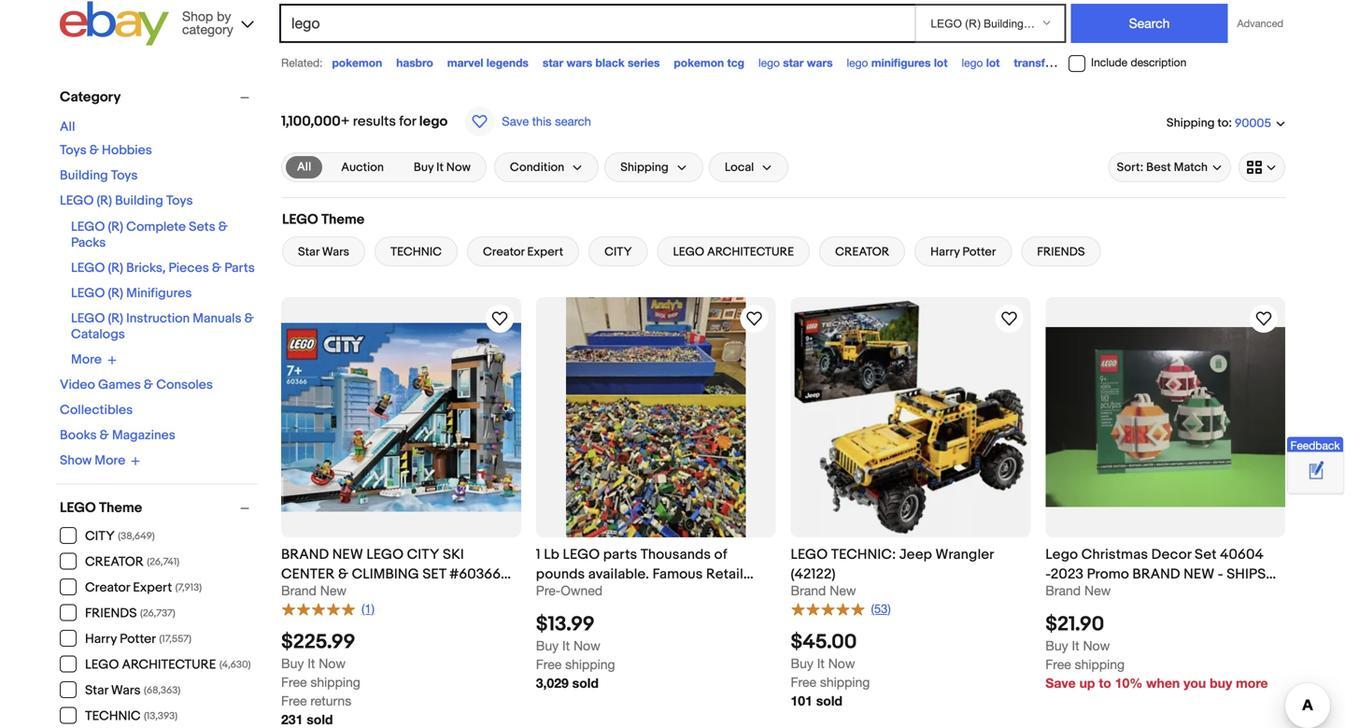 Task type: vqa. For each thing, say whether or not it's contained in the screenshot.
LEGO TECHNIC: Jeep Wrangler (42122) image
yes



Task type: locate. For each thing, give the bounding box(es) containing it.
now inside $45.00 buy it now free shipping 101 sold
[[829, 655, 856, 671]]

0 vertical spatial architecture
[[707, 245, 795, 259]]

1 vertical spatial shipping
[[621, 160, 669, 175]]

free inside the $21.90 buy it now free shipping save up to 10% when you buy more
[[1046, 656, 1072, 672]]

0 vertical spatial lego theme
[[282, 211, 365, 228]]

0 horizontal spatial all link
[[60, 119, 75, 135]]

0 horizontal spatial pokemon
[[332, 56, 382, 69]]

watch 1 lb lego parts  thousands of pounds available. famous retail store. brand image
[[743, 307, 766, 330]]

0 horizontal spatial harry
[[85, 631, 117, 647]]

now down $13.99
[[574, 638, 601, 653]]

- left ships
[[1218, 566, 1224, 582]]

1 vertical spatial star
[[85, 683, 108, 699]]

lego right tcg
[[759, 56, 780, 69]]

1 vertical spatial new
[[1184, 566, 1215, 582]]

231
[[281, 712, 303, 727]]

0 vertical spatial sold
[[573, 675, 599, 691]]

new inside the lego technic: jeep wrangler (42122) brand new
[[830, 582, 857, 598]]

architecture inside main content
[[707, 245, 795, 259]]

black
[[596, 56, 625, 69]]

shipping inside the $21.90 buy it now free shipping save up to 10% when you buy more
[[1075, 656, 1125, 672]]

buy down $13.99
[[536, 638, 559, 653]]

expert for creator expert (7,913)
[[133, 580, 172, 596]]

lego up climbing
[[367, 546, 404, 563]]

city link
[[589, 236, 648, 266]]

lot
[[934, 56, 948, 69], [987, 56, 1000, 69]]

for
[[399, 113, 416, 130]]

toys up sets
[[166, 193, 193, 209]]

shipping button
[[605, 152, 704, 182]]

buy down $45.00
[[791, 655, 814, 671]]

creator up friends (26,737)
[[85, 580, 130, 596]]

lego star wars
[[759, 56, 833, 69]]

(r) left minifigures
[[108, 286, 123, 301]]

it down $21.90
[[1072, 638, 1080, 653]]

2 star from the left
[[783, 56, 804, 69]]

wars up the technic (13,393)
[[111, 683, 141, 699]]

2 lot from the left
[[987, 56, 1000, 69]]

lego minifigures lot
[[847, 56, 948, 69]]

city down shipping dropdown button
[[605, 245, 632, 259]]

friends (26,737)
[[85, 606, 175, 621]]

2 horizontal spatial sold
[[817, 693, 843, 708]]

1 horizontal spatial save
[[1046, 675, 1076, 691]]

0 horizontal spatial to
[[1099, 675, 1112, 691]]

category
[[60, 89, 121, 106]]

friends link
[[1022, 236, 1101, 266]]

pieces
[[169, 260, 209, 276]]

star inside main content
[[298, 245, 320, 259]]

brand
[[281, 546, 329, 563], [1133, 566, 1181, 582]]

wars left technic link
[[322, 245, 350, 259]]

lego theme button
[[60, 500, 258, 516]]

1 horizontal spatial sold
[[573, 675, 599, 691]]

1 vertical spatial toys
[[111, 168, 138, 184]]

friends for friends (26,737)
[[85, 606, 137, 621]]

of
[[715, 546, 728, 563]]

1 brand new from the left
[[281, 582, 347, 598]]

this
[[533, 114, 552, 129]]

0 horizontal spatial all
[[60, 119, 75, 135]]

(4,630)
[[219, 659, 251, 671]]

& up building toys link at left
[[90, 143, 99, 158]]

1 horizontal spatial expert
[[527, 245, 564, 259]]

it inside the $21.90 buy it now free shipping save up to 10% when you buy more
[[1072, 638, 1080, 653]]

#60366
[[450, 566, 501, 582]]

architecture for lego architecture
[[707, 245, 795, 259]]

expert left city link
[[527, 245, 564, 259]]

lego
[[759, 56, 780, 69], [847, 56, 869, 69], [962, 56, 984, 69], [419, 113, 448, 130]]

(53) link
[[791, 600, 891, 617]]

1 vertical spatial architecture
[[122, 657, 216, 673]]

buy inside $13.99 buy it now free shipping 3,029 sold
[[536, 638, 559, 653]]

1 vertical spatial expert
[[133, 580, 172, 596]]

0 horizontal spatial lego theme
[[60, 500, 142, 516]]

1 vertical spatial save
[[1046, 675, 1076, 691]]

buy down for
[[414, 160, 434, 175]]

shipping left ':'
[[1167, 116, 1215, 130]]

all down category
[[60, 119, 75, 135]]

lego down building toys link at left
[[60, 193, 94, 209]]

results
[[353, 113, 396, 130]]

sold down returns
[[307, 712, 333, 727]]

lego christmas decor set 40604 -2023 promo brand new - ships out by 12/16 !! heading
[[1046, 546, 1277, 602]]

lego for lego star wars
[[759, 56, 780, 69]]

wars left black on the top of the page
[[567, 56, 593, 69]]

buy down $21.90
[[1046, 638, 1069, 653]]

feedback
[[1291, 439, 1341, 452]]

lego left minifigures
[[847, 56, 869, 69]]

pokemon right related:
[[332, 56, 382, 69]]

0 horizontal spatial save
[[502, 114, 529, 129]]

& left parts
[[212, 260, 222, 276]]

(17,557)
[[159, 633, 192, 645]]

0 vertical spatial technic
[[391, 245, 442, 259]]

collectibles link
[[60, 402, 133, 418]]

shipping down $45.00
[[820, 674, 870, 690]]

1 horizontal spatial potter
[[963, 245, 997, 259]]

2 brand new from the left
[[1046, 582, 1111, 598]]

1 vertical spatial potter
[[120, 631, 156, 647]]

lego right minifigures
[[962, 56, 984, 69]]

it for $21.90
[[1072, 638, 1080, 653]]

building down the toys & hobbies link
[[60, 168, 108, 184]]

shipping inside $13.99 buy it now free shipping 3,029 sold
[[566, 656, 615, 672]]

1 horizontal spatial all link
[[286, 156, 323, 179]]

potter for harry potter
[[963, 245, 997, 259]]

famous
[[653, 566, 703, 582]]

star
[[543, 56, 564, 69], [783, 56, 804, 69]]

sold right 3,029 at left
[[573, 675, 599, 691]]

creator for creator expert (7,913)
[[85, 580, 130, 596]]

it inside buy it now link
[[437, 160, 444, 175]]

it down $45.00
[[818, 655, 825, 671]]

0 horizontal spatial technic
[[85, 708, 141, 724]]

0 horizontal spatial brand new
[[281, 582, 347, 598]]

marvel
[[447, 56, 484, 69]]

it inside $13.99 buy it now free shipping 3,029 sold
[[563, 638, 570, 653]]

lego (r) instruction manuals & catalogs link
[[71, 311, 254, 343]]

1 vertical spatial all
[[297, 160, 311, 174]]

toys & hobbies building toys
[[60, 143, 152, 184]]

star wars black series
[[543, 56, 660, 69]]

+
[[341, 113, 350, 130]]

1045
[[359, 585, 389, 602]]

0 vertical spatial city
[[605, 245, 632, 259]]

climbing
[[352, 566, 419, 582]]

1 horizontal spatial star
[[783, 56, 804, 69]]

0 vertical spatial new
[[332, 546, 363, 563]]

0 vertical spatial building
[[60, 168, 108, 184]]

new inside the brand new lego city ski center & climbing set #60366 buidling kit 1045 pcs
[[332, 546, 363, 563]]

it for $13.99
[[563, 638, 570, 653]]

0 horizontal spatial wars
[[567, 56, 593, 69]]

video
[[60, 377, 95, 393]]

harry potter (17,557)
[[85, 631, 192, 647]]

0 vertical spatial creator
[[836, 245, 890, 259]]

building inside toys & hobbies building toys
[[60, 168, 108, 184]]

now inside $225.99 buy it now free shipping free returns 231 sold
[[319, 655, 346, 671]]

technic for technic
[[391, 245, 442, 259]]

$21.90 buy it now free shipping save up to 10% when you buy more
[[1046, 612, 1269, 691]]

new right 2023
[[1085, 582, 1111, 598]]

& right manuals
[[245, 311, 254, 327]]

lego up (42122)
[[791, 546, 828, 563]]

store.
[[536, 585, 575, 602]]

0 horizontal spatial architecture
[[122, 657, 216, 673]]

1,100,000 + results for lego
[[281, 113, 448, 130]]

save left this
[[502, 114, 529, 129]]

0 horizontal spatial new
[[320, 582, 347, 598]]

brand down decor
[[1133, 566, 1181, 582]]

new inside lego christmas decor set 40604 -2023 promo brand new - ships out by 12/16 !!
[[1184, 566, 1215, 582]]

(42122)
[[791, 566, 836, 582]]

new
[[320, 582, 347, 598], [830, 582, 857, 598], [1085, 582, 1111, 598]]

more down books & magazines "link" at left bottom
[[95, 453, 125, 469]]

harry right creator link on the top right of page
[[931, 245, 960, 259]]

0 horizontal spatial star
[[543, 56, 564, 69]]

$13.99
[[536, 612, 595, 636]]

auction link
[[330, 156, 395, 179]]

now down $21.90
[[1084, 638, 1110, 653]]

all link down category
[[60, 119, 75, 135]]

save inside button
[[502, 114, 529, 129]]

lego architecture link
[[658, 236, 810, 266]]

by
[[217, 8, 231, 24]]

0 horizontal spatial new
[[332, 546, 363, 563]]

1 vertical spatial all link
[[286, 156, 323, 179]]

creator for creator expert
[[483, 245, 525, 259]]

0 vertical spatial creator
[[483, 245, 525, 259]]

1 horizontal spatial wars
[[322, 245, 350, 259]]

more up video
[[71, 352, 102, 368]]

tcg
[[728, 56, 745, 69]]

pokemon left tcg
[[674, 56, 724, 69]]

10%
[[1116, 675, 1143, 691]]

shipping
[[1167, 116, 1215, 130], [621, 160, 669, 175]]

0 vertical spatial all link
[[60, 119, 75, 135]]

pokemon
[[332, 56, 382, 69], [674, 56, 724, 69]]

1 horizontal spatial brand
[[1133, 566, 1181, 582]]

creator expert
[[483, 245, 564, 259]]

expert inside main content
[[527, 245, 564, 259]]

0 vertical spatial harry
[[931, 245, 960, 259]]

1 horizontal spatial friends
[[1038, 245, 1086, 259]]

(r)
[[97, 193, 112, 209], [108, 219, 123, 235], [108, 260, 123, 276], [108, 286, 123, 301], [108, 311, 123, 327]]

1 vertical spatial creator
[[85, 580, 130, 596]]

lego inside the brand new lego city ski center & climbing set #60366 buidling kit 1045 pcs
[[367, 546, 404, 563]]

all link down 1,100,000
[[286, 156, 323, 179]]

lego inside 1 lb lego parts  thousands of pounds available. famous retail store. brand
[[563, 546, 600, 563]]

star wars (68,363)
[[85, 683, 181, 699]]

creator for creator (26,741)
[[85, 554, 144, 570]]

1 horizontal spatial theme
[[322, 211, 365, 228]]

1 horizontal spatial harry
[[931, 245, 960, 259]]

1 horizontal spatial -
[[1218, 566, 1224, 582]]

$13.99 buy it now free shipping 3,029 sold
[[536, 612, 615, 691]]

sold right 101 on the right of page
[[817, 693, 843, 708]]

catalogs
[[71, 327, 125, 343]]

1 lb lego parts  thousands of pounds available. famous retail store. brand heading
[[536, 546, 754, 602]]

0 horizontal spatial expert
[[133, 580, 172, 596]]

2 horizontal spatial city
[[605, 245, 632, 259]]

wars left 'lego minifigures lot' at the top of page
[[807, 56, 833, 69]]

-
[[1046, 566, 1051, 582], [1218, 566, 1224, 582]]

1 horizontal spatial pokemon
[[674, 56, 724, 69]]

toys up building toys link at left
[[60, 143, 87, 158]]

0 horizontal spatial creator
[[85, 580, 130, 596]]

shipping inside shipping dropdown button
[[621, 160, 669, 175]]

0 vertical spatial brand
[[281, 546, 329, 563]]

(r) up lego (r) minifigures link
[[108, 260, 123, 276]]

brand new up $21.90
[[1046, 582, 1111, 598]]

brand up "(53)" "link"
[[791, 582, 827, 598]]

:
[[1229, 116, 1233, 130]]

now inside the $21.90 buy it now free shipping save up to 10% when you buy more
[[1084, 638, 1110, 653]]

lego for lego lot
[[962, 56, 984, 69]]

1 pokemon from the left
[[332, 56, 382, 69]]

0 horizontal spatial shipping
[[621, 160, 669, 175]]

architecture up watch 1 lb lego parts  thousands of pounds available. famous retail store. brand image
[[707, 245, 795, 259]]

0 vertical spatial save
[[502, 114, 529, 129]]

wars for star wars
[[322, 245, 350, 259]]

friends inside friends link
[[1038, 245, 1086, 259]]

1 horizontal spatial technic
[[391, 245, 442, 259]]

shipping for shipping to : 90005
[[1167, 116, 1215, 130]]

(53)
[[872, 601, 891, 616]]

creator for creator
[[836, 245, 890, 259]]

main content
[[274, 79, 1293, 728]]

(1) link
[[281, 600, 375, 617]]

1 wars from the left
[[567, 56, 593, 69]]

lego theme up star wars link
[[282, 211, 365, 228]]

star right legends on the left of page
[[543, 56, 564, 69]]

buy inside the $21.90 buy it now free shipping save up to 10% when you buy more
[[1046, 638, 1069, 653]]

0 horizontal spatial creator
[[85, 554, 144, 570]]

watch lego technic: jeep wrangler (42122) image
[[998, 307, 1021, 330]]

star right tcg
[[783, 56, 804, 69]]

2023
[[1051, 566, 1084, 582]]

& inside toys & hobbies building toys
[[90, 143, 99, 158]]

2 pokemon from the left
[[674, 56, 724, 69]]

creator up the watch brand new lego city ski center & climbing set #60366 buidling kit 1045 pcs "icon"
[[483, 245, 525, 259]]

it inside $45.00 buy it now free shipping 101 sold
[[818, 655, 825, 671]]

lego (r) building toys
[[60, 193, 193, 209]]

save
[[502, 114, 529, 129], [1046, 675, 1076, 691]]

1 vertical spatial harry
[[85, 631, 117, 647]]

it down $13.99
[[563, 638, 570, 653]]

new up "(53)" "link"
[[830, 582, 857, 598]]

0 vertical spatial star
[[298, 245, 320, 259]]

theme up star wars link
[[322, 211, 365, 228]]

1 vertical spatial to
[[1099, 675, 1112, 691]]

city for city (38,649)
[[85, 529, 115, 544]]

3 new from the left
[[1085, 582, 1111, 598]]

new up (1) link
[[320, 582, 347, 598]]

pre-
[[536, 582, 561, 598]]

&
[[90, 143, 99, 158], [218, 219, 228, 235], [212, 260, 222, 276], [245, 311, 254, 327], [144, 377, 153, 393], [100, 428, 109, 443], [338, 566, 349, 582]]

1 horizontal spatial creator
[[836, 245, 890, 259]]

shipping inside shipping to : 90005
[[1167, 116, 1215, 130]]

0 horizontal spatial wars
[[111, 683, 141, 699]]

lego down the show
[[60, 500, 96, 516]]

condition button
[[494, 152, 599, 182]]

new for center
[[320, 582, 347, 598]]

All selected text field
[[297, 159, 311, 176]]

sold inside $13.99 buy it now free shipping 3,029 sold
[[573, 675, 599, 691]]

creator
[[836, 245, 890, 259], [85, 554, 144, 570]]

2 horizontal spatial toys
[[166, 193, 193, 209]]

lot right minifigures
[[934, 56, 948, 69]]

1 vertical spatial brand
[[1133, 566, 1181, 582]]

1 horizontal spatial lego theme
[[282, 211, 365, 228]]

2 vertical spatial city
[[407, 546, 440, 563]]

brand
[[281, 582, 317, 598], [791, 582, 827, 598], [1046, 582, 1081, 598], [578, 585, 616, 602]]

None submit
[[1071, 4, 1228, 43]]

1 vertical spatial sold
[[817, 693, 843, 708]]

city left (38,649)
[[85, 529, 115, 544]]

now down $225.99
[[319, 655, 346, 671]]

- up the out
[[1046, 566, 1051, 582]]

lego inside the lego technic: jeep wrangler (42122) brand new
[[791, 546, 828, 563]]

1 vertical spatial building
[[115, 193, 163, 209]]

1 new from the left
[[320, 582, 347, 598]]

technic down buy it now
[[391, 245, 442, 259]]

1 horizontal spatial architecture
[[707, 245, 795, 259]]

shipping up 3,029 at left
[[566, 656, 615, 672]]

2 new from the left
[[830, 582, 857, 598]]

harry potter
[[931, 245, 997, 259]]

expert up (26,737)
[[133, 580, 172, 596]]

12/16
[[1099, 585, 1132, 602]]

lego (r) minifigures link
[[71, 286, 192, 301]]

brand up (1) link
[[281, 582, 317, 598]]

best
[[1147, 160, 1172, 175]]

packs
[[71, 235, 106, 251]]

creator inside creator link
[[836, 245, 890, 259]]

0 horizontal spatial lot
[[934, 56, 948, 69]]

1 horizontal spatial star
[[298, 245, 320, 259]]

now for $21.90
[[1084, 638, 1110, 653]]

parts
[[224, 260, 255, 276]]

all link
[[60, 119, 75, 135], [286, 156, 323, 179]]

brand new up (1) link
[[281, 582, 347, 598]]

1 vertical spatial technic
[[85, 708, 141, 724]]

0 horizontal spatial toys
[[60, 143, 87, 158]]

2 horizontal spatial new
[[1085, 582, 1111, 598]]

$45.00 buy it now free shipping 101 sold
[[791, 630, 870, 708]]

now down $45.00
[[829, 655, 856, 671]]

0 horizontal spatial star
[[85, 683, 108, 699]]

wars inside star wars link
[[322, 245, 350, 259]]

lego down 'lego (r) building toys'
[[71, 219, 105, 235]]

to left 90005
[[1218, 116, 1229, 130]]

shipping for $21.90
[[1075, 656, 1125, 672]]

& up kit
[[338, 566, 349, 582]]

0 horizontal spatial building
[[60, 168, 108, 184]]

new up kit
[[332, 546, 363, 563]]

shipping for $225.99
[[311, 674, 361, 690]]

1 horizontal spatial all
[[297, 160, 311, 174]]

shipping up up
[[1075, 656, 1125, 672]]

to right up
[[1099, 675, 1112, 691]]

lego technic: jeep wrangler (42122) link
[[791, 545, 1031, 582]]

star for star wars
[[298, 245, 320, 259]]

wars
[[567, 56, 593, 69], [807, 56, 833, 69]]

shipping inside $45.00 buy it now free shipping 101 sold
[[820, 674, 870, 690]]

city
[[605, 245, 632, 259], [85, 529, 115, 544], [407, 546, 440, 563]]

1 horizontal spatial new
[[1184, 566, 1215, 582]]

0 vertical spatial shipping
[[1167, 116, 1215, 130]]

lot left transformers at the top right of page
[[987, 56, 1000, 69]]

lego theme
[[282, 211, 365, 228], [60, 500, 142, 516]]

0 vertical spatial potter
[[963, 245, 997, 259]]

new for -
[[1085, 582, 1111, 598]]

1 vertical spatial wars
[[111, 683, 141, 699]]

wrangler
[[936, 546, 994, 563]]

buy inside $45.00 buy it now free shipping 101 sold
[[791, 655, 814, 671]]

0 horizontal spatial brand
[[281, 546, 329, 563]]

search
[[555, 114, 591, 129]]

1 vertical spatial city
[[85, 529, 115, 544]]

0 horizontal spatial friends
[[85, 606, 137, 621]]

harry for harry potter
[[931, 245, 960, 259]]

0 horizontal spatial sold
[[307, 712, 333, 727]]

free inside $13.99 buy it now free shipping 3,029 sold
[[536, 656, 562, 672]]

sold inside $45.00 buy it now free shipping 101 sold
[[817, 693, 843, 708]]

city inside the brand new lego city ski center & climbing set #60366 buidling kit 1045 pcs
[[407, 546, 440, 563]]

harry down friends (26,737)
[[85, 631, 117, 647]]

star for star wars (68,363)
[[85, 683, 108, 699]]

free inside $45.00 buy it now free shipping 101 sold
[[791, 674, 817, 690]]

(r) down lego (r) minifigures link
[[108, 311, 123, 327]]

1 horizontal spatial new
[[830, 582, 857, 598]]

building up 'complete'
[[115, 193, 163, 209]]

1 horizontal spatial lot
[[987, 56, 1000, 69]]

(13,393)
[[144, 710, 178, 722]]

harry inside main content
[[931, 245, 960, 259]]

new down set
[[1184, 566, 1215, 582]]

now inside $13.99 buy it now free shipping 3,029 sold
[[574, 638, 601, 653]]

theme up city (38,649)
[[99, 500, 142, 516]]

it right auction link
[[437, 160, 444, 175]]

$45.00
[[791, 630, 857, 654]]

1 horizontal spatial brand new
[[1046, 582, 1111, 598]]

brand new for &
[[281, 582, 347, 598]]

potter down friends (26,737)
[[120, 631, 156, 647]]

technic down star wars (68,363)
[[85, 708, 141, 724]]

lego theme up city (38,649)
[[60, 500, 142, 516]]

watch lego christmas decor set 40604 -2023 promo brand new - ships out by 12/16 !! image
[[1253, 307, 1276, 330]]

0 vertical spatial expert
[[527, 245, 564, 259]]

architecture down (17,557)
[[122, 657, 216, 673]]

it down $225.99
[[308, 655, 315, 671]]

1 horizontal spatial to
[[1218, 116, 1229, 130]]

(7,913)
[[175, 582, 202, 594]]

when
[[1147, 675, 1181, 691]]

potter
[[963, 245, 997, 259], [120, 631, 156, 647]]

buy inside $225.99 buy it now free shipping free returns 231 sold
[[281, 655, 304, 671]]

all down 1,100,000
[[297, 160, 311, 174]]

wars for star wars (68,363)
[[111, 683, 141, 699]]

1 horizontal spatial creator
[[483, 245, 525, 259]]

2 vertical spatial sold
[[307, 712, 333, 727]]

shipping inside $225.99 buy it now free shipping free returns 231 sold
[[311, 674, 361, 690]]

toys up 'lego (r) building toys'
[[111, 168, 138, 184]]



Task type: describe. For each thing, give the bounding box(es) containing it.
(r) down 'lego (r) building toys'
[[108, 219, 123, 235]]

listing options selector. gallery view selected. image
[[1248, 160, 1278, 175]]

star wars
[[298, 245, 350, 259]]

brand new lego city ski center & climbing set #60366 buidling kit 1045 pcs image
[[281, 323, 521, 512]]

lego up star wars (68,363)
[[85, 657, 119, 673]]

more button
[[71, 352, 117, 368]]

hobbies
[[102, 143, 152, 158]]

shop
[[182, 8, 213, 24]]

2 - from the left
[[1218, 566, 1224, 582]]

lego up catalogs
[[71, 286, 105, 301]]

sort: best match button
[[1109, 152, 1232, 182]]

lego (r) building toys link
[[60, 193, 193, 209]]

1 lb lego parts  thousands of pounds available. famous retail store. brand
[[536, 546, 744, 602]]

parts
[[604, 546, 638, 563]]

lego technic: jeep wrangler (42122) heading
[[791, 546, 994, 582]]

1 - from the left
[[1046, 566, 1051, 582]]

& right sets
[[218, 219, 228, 235]]

save inside the $21.90 buy it now free shipping save up to 10% when you buy more
[[1046, 675, 1076, 691]]

!!
[[1135, 585, 1144, 602]]

description
[[1131, 56, 1187, 69]]

pokemon link
[[332, 56, 382, 69]]

$225.99
[[281, 630, 356, 654]]

it for $45.00
[[818, 655, 825, 671]]

friends for friends
[[1038, 245, 1086, 259]]

brand inside lego christmas decor set 40604 -2023 promo brand new - ships out by 12/16 !!
[[1133, 566, 1181, 582]]

owned
[[561, 582, 603, 598]]

now for $45.00
[[829, 655, 856, 671]]

buy
[[1210, 675, 1233, 691]]

brand inside the lego technic: jeep wrangler (42122) brand new
[[791, 582, 827, 598]]

buidling
[[281, 585, 334, 602]]

city for city
[[605, 245, 632, 259]]

sold for $13.99
[[573, 675, 599, 691]]

lego right for
[[419, 113, 448, 130]]

1 vertical spatial lego theme
[[60, 500, 142, 516]]

ships
[[1227, 566, 1267, 582]]

advanced link
[[1228, 5, 1284, 42]]

free for $45.00
[[791, 674, 817, 690]]

(26,737)
[[140, 607, 175, 620]]

lego
[[1046, 546, 1079, 563]]

books
[[60, 428, 97, 443]]

pcs
[[393, 585, 416, 602]]

(68,363)
[[144, 685, 181, 697]]

thousands
[[641, 546, 711, 563]]

buy for $13.99
[[536, 638, 559, 653]]

& up show more button
[[100, 428, 109, 443]]

include description
[[1092, 56, 1187, 69]]

lego for lego minifigures lot
[[847, 56, 869, 69]]

& inside the brand new lego city ski center & climbing set #60366 buidling kit 1045 pcs
[[338, 566, 349, 582]]

lego christmas decor set 40604 -2023 promo brand new - ships out by 12/16 !! image
[[1046, 327, 1286, 507]]

lego up more button
[[71, 311, 105, 327]]

free for $21.90
[[1046, 656, 1072, 672]]

1 vertical spatial more
[[95, 453, 125, 469]]

free for $13.99
[[536, 656, 562, 672]]

lego technic: jeep wrangler (42122) image
[[791, 297, 1031, 537]]

lego technic: jeep wrangler (42122) brand new
[[791, 546, 994, 598]]

to inside shipping to : 90005
[[1218, 116, 1229, 130]]

brand new lego city ski center & climbing set #60366 buidling kit 1045 pcs
[[281, 546, 501, 602]]

1 lot from the left
[[934, 56, 948, 69]]

0 vertical spatial theme
[[322, 211, 365, 228]]

condition
[[510, 160, 565, 175]]

ski
[[443, 546, 464, 563]]

shipping for $45.00
[[820, 674, 870, 690]]

pokemon tcg
[[674, 56, 745, 69]]

watch brand new lego city ski center & climbing set #60366 buidling kit 1045 pcs image
[[489, 307, 511, 330]]

technic (13,393)
[[85, 708, 178, 724]]

buy it now
[[414, 160, 471, 175]]

lego right city link
[[673, 245, 705, 259]]

all inside main content
[[297, 160, 311, 174]]

lego theme inside main content
[[282, 211, 365, 228]]

2 vertical spatial toys
[[166, 193, 193, 209]]

technic:
[[832, 546, 897, 563]]

main content containing $13.99
[[274, 79, 1293, 728]]

lego (r) bricks, pieces & parts link
[[71, 260, 255, 276]]

harry potter link
[[915, 236, 1012, 266]]

brand inside 1 lb lego parts  thousands of pounds available. famous retail store. brand
[[578, 585, 616, 602]]

by
[[1078, 585, 1096, 602]]

promo
[[1087, 566, 1130, 582]]

category button
[[60, 89, 258, 106]]

kit
[[338, 585, 355, 602]]

1 lb lego parts  thousands of pounds available. famous retail store. brand image
[[566, 297, 746, 537]]

transformers
[[1014, 56, 1084, 69]]

minifigures
[[872, 56, 931, 69]]

0 vertical spatial toys
[[60, 143, 87, 158]]

expert for creator expert
[[527, 245, 564, 259]]

0 horizontal spatial theme
[[99, 500, 142, 516]]

games
[[98, 377, 141, 393]]

1 star from the left
[[543, 56, 564, 69]]

auction
[[341, 160, 384, 175]]

(1)
[[362, 601, 375, 616]]

lego (r) complete sets & packs link
[[71, 219, 228, 251]]

free for $225.99
[[281, 674, 307, 690]]

pokemon for pokemon
[[332, 56, 382, 69]]

(r) down building toys link at left
[[97, 193, 112, 209]]

sold inside $225.99 buy it now free shipping free returns 231 sold
[[307, 712, 333, 727]]

lego down packs
[[71, 260, 105, 276]]

to inside the $21.90 buy it now free shipping save up to 10% when you buy more
[[1099, 675, 1112, 691]]

1 lb lego parts  thousands of pounds available. famous retail store. brand link
[[536, 545, 776, 602]]

minifigures
[[126, 286, 192, 301]]

consoles
[[156, 377, 213, 393]]

star wars link
[[282, 236, 365, 266]]

category
[[182, 21, 233, 37]]

sold for $45.00
[[817, 693, 843, 708]]

stuffed link
[[1098, 56, 1179, 69]]

shipping for $13.99
[[566, 656, 615, 672]]

you
[[1184, 675, 1207, 691]]

hasbro link
[[396, 56, 433, 69]]

$21.90
[[1046, 612, 1105, 636]]

out
[[1046, 585, 1074, 602]]

lego up star wars link
[[282, 211, 318, 228]]

Search for anything text field
[[282, 6, 912, 41]]

lego (r) complete sets & packs lego (r) bricks, pieces & parts lego (r) minifigures lego (r) instruction manuals & catalogs
[[71, 219, 255, 343]]

brand new for 2023
[[1046, 582, 1111, 598]]

sort:
[[1117, 160, 1144, 175]]

0 vertical spatial more
[[71, 352, 102, 368]]

advanced
[[1238, 17, 1284, 29]]

creator (26,741)
[[85, 554, 180, 570]]

1,100,000
[[281, 113, 341, 130]]

& right games
[[144, 377, 153, 393]]

pounds
[[536, 566, 585, 582]]

brand new lego city ski center & climbing set #60366 buidling kit 1045 pcs heading
[[281, 546, 511, 602]]

buy for $45.00
[[791, 655, 814, 671]]

brand down lego
[[1046, 582, 1081, 598]]

magazines
[[112, 428, 176, 443]]

books & magazines link
[[60, 428, 176, 443]]

harry for harry potter (17,557)
[[85, 631, 117, 647]]

brand inside the brand new lego city ski center & climbing set #60366 buidling kit 1045 pcs
[[281, 546, 329, 563]]

architecture for lego architecture (4,630)
[[122, 657, 216, 673]]

potter for harry potter (17,557)
[[120, 631, 156, 647]]

sets
[[189, 219, 216, 235]]

it inside $225.99 buy it now free shipping free returns 231 sold
[[308, 655, 315, 671]]

2 wars from the left
[[807, 56, 833, 69]]

lego christmas decor set 40604 -2023 promo brand new - ships out by 12/16 !! link
[[1046, 545, 1286, 602]]

lego christmas decor set 40604 -2023 promo brand new - ships out by 12/16 !!
[[1046, 546, 1267, 602]]

pokemon for pokemon tcg
[[674, 56, 724, 69]]

instruction
[[126, 311, 190, 327]]

1 horizontal spatial toys
[[111, 168, 138, 184]]

shop by category
[[182, 8, 233, 37]]

city (38,649)
[[85, 529, 155, 544]]

more
[[1237, 675, 1269, 691]]

save this search
[[502, 114, 591, 129]]

bricks,
[[126, 260, 166, 276]]

now left condition
[[447, 160, 471, 175]]

shipping for shipping
[[621, 160, 669, 175]]

series
[[628, 56, 660, 69]]

$225.99 buy it now free shipping free returns 231 sold
[[281, 630, 361, 727]]

collectibles
[[60, 402, 133, 418]]

creator expert (7,913)
[[85, 580, 202, 596]]

available.
[[589, 566, 650, 582]]

buy for $21.90
[[1046, 638, 1069, 653]]

returns
[[311, 693, 352, 708]]

technic for technic (13,393)
[[85, 708, 141, 724]]

now for $13.99
[[574, 638, 601, 653]]

decor
[[1152, 546, 1192, 563]]



